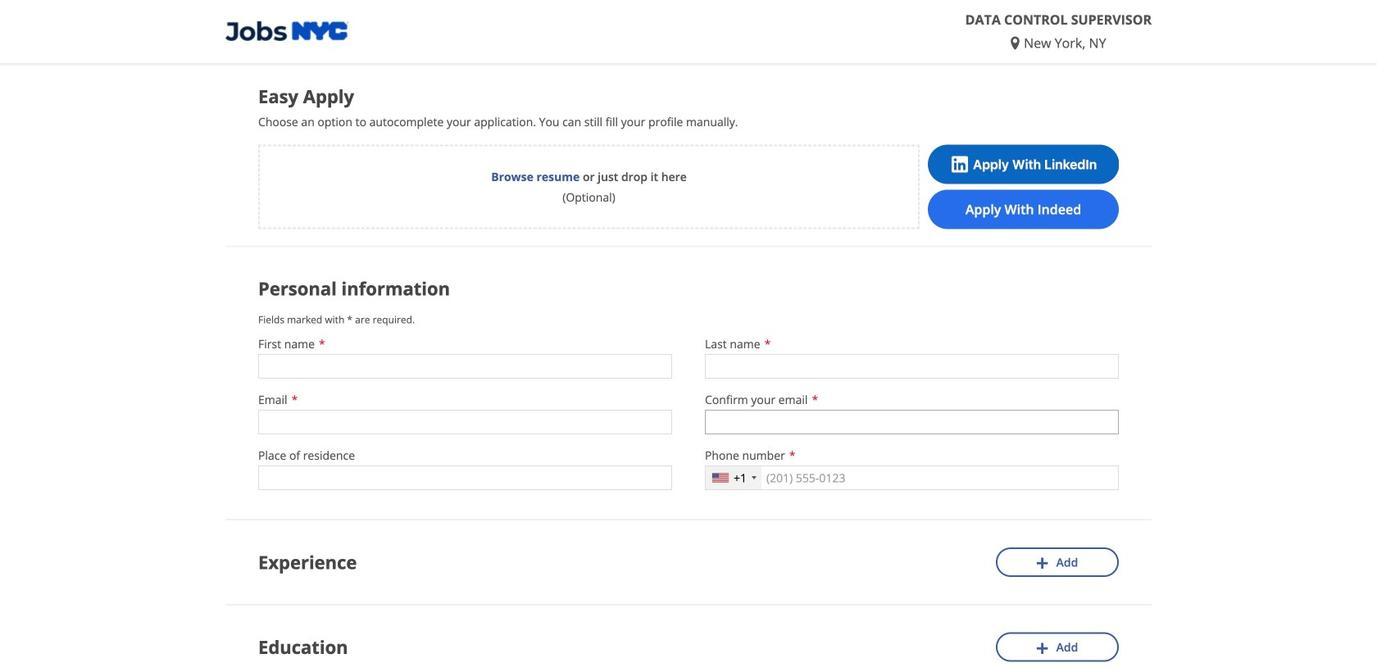 Task type: describe. For each thing, give the bounding box(es) containing it.
location image
[[1011, 37, 1024, 50]]

city of new york logo image
[[225, 20, 348, 41]]



Task type: vqa. For each thing, say whether or not it's contained in the screenshot.
Wix Logo
no



